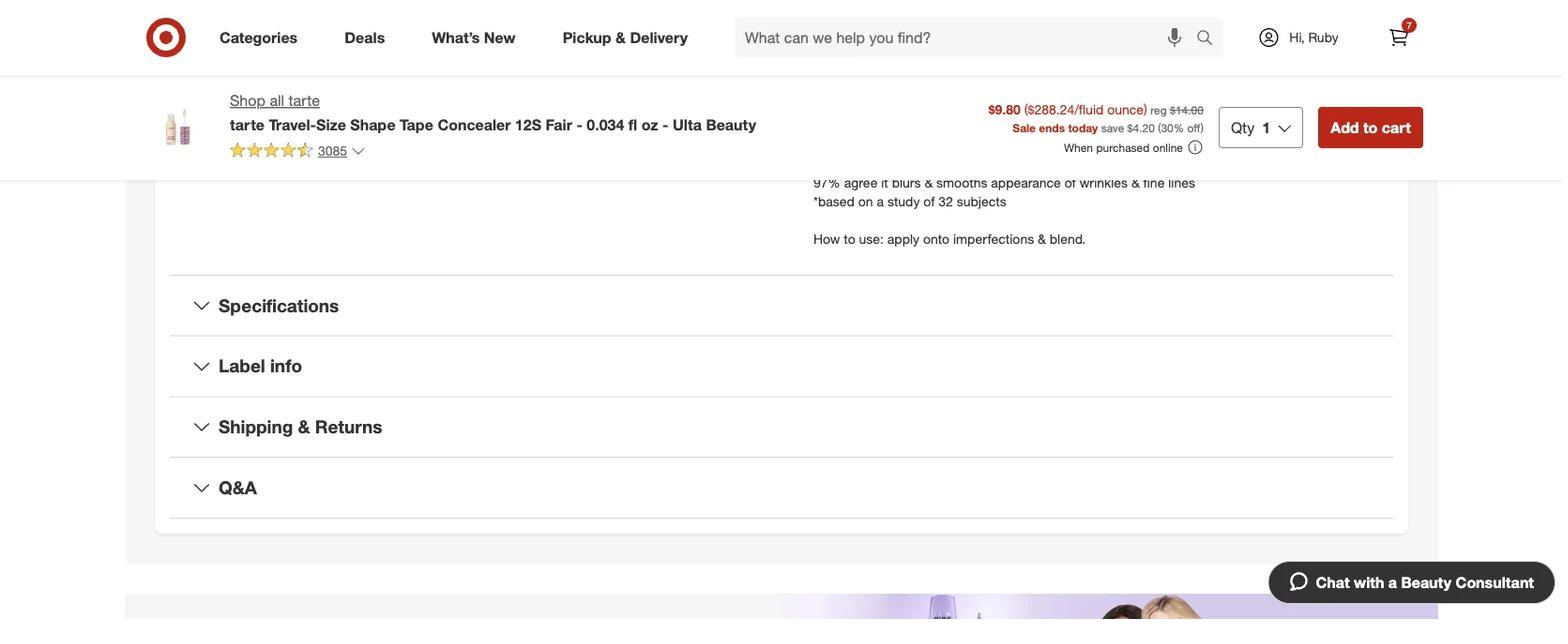 Task type: vqa. For each thing, say whether or not it's contained in the screenshot.
CART
yes



Task type: locate. For each thing, give the bounding box(es) containing it.
cart
[[1382, 118, 1411, 137]]

q&a
[[219, 477, 257, 498]]

with
[[323, 28, 347, 44], [1354, 573, 1384, 592]]

it
[[889, 81, 896, 97], [881, 174, 888, 191]]

1 vertical spatial of
[[924, 193, 935, 209]]

it up skin in the right of the page
[[889, 81, 896, 97]]

4.20
[[1133, 121, 1155, 135]]

off
[[1187, 121, 1201, 135]]

chat
[[1316, 573, 1350, 592]]

agree
[[852, 81, 885, 97], [852, 99, 885, 116], [852, 118, 885, 134], [844, 174, 878, 191]]

to
[[1363, 118, 1378, 137], [844, 231, 855, 247]]

1 horizontal spatial a
[[877, 193, 884, 209]]

0 horizontal spatial beauty
[[706, 115, 756, 134]]

a
[[828, 62, 835, 78], [877, 193, 884, 209], [1389, 573, 1397, 592]]

$288.24
[[1028, 101, 1075, 117]]

$9.80
[[989, 101, 1021, 117]]

2 vertical spatial a
[[1389, 573, 1397, 592]]

pickup
[[563, 28, 611, 47]]

shipping
[[219, 416, 293, 438]]

to for use:
[[844, 231, 855, 247]]

12s
[[515, 115, 541, 134]]

0 horizontal spatial )
[[1144, 101, 1147, 117]]

beauty right the ulta
[[706, 115, 756, 134]]

a right on
[[877, 193, 884, 209]]

a inside chat with a beauty consultant button
[[1389, 573, 1397, 592]]

) right %
[[1201, 121, 1204, 135]]

) left reg
[[1144, 101, 1147, 117]]

to inside button
[[1363, 118, 1378, 137]]

- right 'fair'
[[577, 115, 583, 134]]

wrinkles
[[1080, 174, 1128, 191]]

skin
[[889, 99, 912, 116]]

it left blurs
[[881, 174, 888, 191]]

97% agree it blurs & smooths appearance of wrinkles & fine lines *based on a study of 32 subjects
[[814, 174, 1195, 209]]

smoother
[[994, 99, 1050, 116], [982, 118, 1038, 134]]

1 vertical spatial tarte
[[230, 115, 265, 134]]

agree inside the '97% agree it blurs & smooths appearance of wrinkles & fine lines *based on a study of 32 subjects'
[[844, 174, 878, 191]]

3085 link
[[230, 142, 366, 163]]

add to cart
[[1331, 118, 1411, 137]]

when purchased online
[[1064, 140, 1183, 154]]

look
[[1004, 81, 1029, 97], [954, 118, 978, 134]]

2 horizontal spatial a
[[1389, 573, 1397, 592]]

1 vertical spatial beauty
[[1401, 573, 1452, 592]]

0 vertical spatial with
[[323, 28, 347, 44]]

1 horizontal spatial of
[[1065, 174, 1076, 191]]

1 horizontal spatial -
[[663, 115, 669, 134]]

0 horizontal spatial look
[[954, 118, 978, 134]]

deals
[[345, 28, 385, 47]]

lines
[[1168, 174, 1195, 191]]

1 100% from the top
[[814, 81, 848, 97]]

tarte down shop
[[230, 115, 265, 134]]

( up sale
[[1024, 101, 1028, 117]]

1 horizontal spatial it
[[889, 81, 896, 97]]

0 horizontal spatial with
[[323, 28, 347, 44]]

0 vertical spatial tarte
[[289, 91, 320, 110]]

1 vertical spatial with
[[1354, 573, 1384, 592]]

ulta
[[673, 115, 702, 134]]

$
[[1127, 121, 1133, 135]]

tarte
[[289, 91, 320, 110], [230, 115, 265, 134]]

categories
[[220, 28, 298, 47]]

apply
[[888, 231, 920, 247]]

& down crease
[[951, 99, 959, 116]]

1 vertical spatial (
[[1158, 121, 1161, 135]]

1 vertical spatial to
[[844, 231, 855, 247]]

0 horizontal spatial a
[[828, 62, 835, 78]]

& right blurs
[[925, 174, 933, 191]]

add to cart button
[[1319, 107, 1423, 148]]

0 vertical spatial smoother
[[994, 99, 1050, 116]]

beauty left the consultant
[[1401, 573, 1452, 592]]

$14.00
[[1170, 103, 1204, 117]]

3085
[[318, 142, 347, 159]]

0 vertical spatial a
[[828, 62, 835, 78]]

1 horizontal spatial look
[[1004, 81, 1029, 97]]

0 horizontal spatial to
[[844, 231, 855, 247]]

& left returns
[[298, 416, 310, 438]]

(
[[1024, 101, 1028, 117], [1158, 121, 1161, 135]]

of left 32
[[924, 193, 935, 209]]

to right add at the right
[[1363, 118, 1378, 137]]

& inside dropdown button
[[298, 416, 310, 438]]

look down the feels
[[954, 118, 978, 134]]

in a consumer panel study:* 100% agree it doesn't crease or look cakey 100% agree skin looks & feels smoother 100% agree undereyes look smoother
[[814, 62, 1067, 134]]

search button
[[1188, 17, 1233, 62]]

agree left skin in the right of the page
[[852, 99, 885, 116]]

agree up on
[[844, 174, 878, 191]]

it inside the '97% agree it blurs & smooths appearance of wrinkles & fine lines *based on a study of 32 subjects'
[[881, 174, 888, 191]]

1 vertical spatial a
[[877, 193, 884, 209]]

delivery
[[630, 28, 688, 47]]

smoother down $9.80
[[982, 118, 1038, 134]]

applied easily with jumbo speed smoother™
[[237, 28, 496, 44]]

2 vertical spatial 100%
[[814, 118, 848, 134]]

smooths
[[937, 174, 988, 191]]

0 horizontal spatial -
[[577, 115, 583, 134]]

beauty
[[706, 115, 756, 134], [1401, 573, 1452, 592]]

when
[[1064, 140, 1093, 154]]

beauty inside button
[[1401, 573, 1452, 592]]

with right chat
[[1354, 573, 1384, 592]]

a inside the '97% agree it blurs & smooths appearance of wrinkles & fine lines *based on a study of 32 subjects'
[[877, 193, 884, 209]]

easily
[[286, 28, 319, 44]]

a inside in a consumer panel study:* 100% agree it doesn't crease or look cakey 100% agree skin looks & feels smoother 100% agree undereyes look smoother
[[828, 62, 835, 78]]

to left "use:"
[[844, 231, 855, 247]]

0 horizontal spatial it
[[881, 174, 888, 191]]

1 vertical spatial smoother
[[982, 118, 1038, 134]]

a right the in
[[828, 62, 835, 78]]

tarte up 'travel-'
[[289, 91, 320, 110]]

1 horizontal spatial to
[[1363, 118, 1378, 137]]

shop all tarte tarte travel-size shape tape concealer 12s fair - 0.034 fl oz - ulta beauty
[[230, 91, 756, 134]]

0 vertical spatial (
[[1024, 101, 1028, 117]]

study
[[888, 193, 920, 209]]

0 vertical spatial to
[[1363, 118, 1378, 137]]

blend.
[[1050, 231, 1086, 247]]

0 vertical spatial it
[[889, 81, 896, 97]]

1 horizontal spatial beauty
[[1401, 573, 1452, 592]]

label
[[219, 355, 265, 377]]

it inside in a consumer panel study:* 100% agree it doesn't crease or look cakey 100% agree skin looks & feels smoother 100% agree undereyes look smoother
[[889, 81, 896, 97]]

1 horizontal spatial )
[[1201, 121, 1204, 135]]

- right 'oz'
[[663, 115, 669, 134]]

0 vertical spatial beauty
[[706, 115, 756, 134]]

1 vertical spatial it
[[881, 174, 888, 191]]

0 horizontal spatial tarte
[[230, 115, 265, 134]]

( right the 4.20
[[1158, 121, 1161, 135]]

&
[[616, 28, 626, 47], [951, 99, 959, 116], [925, 174, 933, 191], [1132, 174, 1140, 191], [1038, 231, 1046, 247], [298, 416, 310, 438]]

fair
[[546, 115, 572, 134]]

of left wrinkles
[[1065, 174, 1076, 191]]

0 vertical spatial 100%
[[814, 81, 848, 97]]

chat with a beauty consultant button
[[1268, 561, 1556, 604]]

label info
[[219, 355, 302, 377]]

consultant
[[1456, 573, 1534, 592]]

-
[[577, 115, 583, 134], [663, 115, 669, 134]]

applied
[[237, 28, 282, 44]]

with right easily
[[323, 28, 347, 44]]

7 link
[[1378, 17, 1420, 58]]

a right chat
[[1389, 573, 1397, 592]]

1 horizontal spatial with
[[1354, 573, 1384, 592]]

or
[[989, 81, 1001, 97]]

all
[[270, 91, 284, 110]]

& right pickup
[[616, 28, 626, 47]]

)
[[1144, 101, 1147, 117], [1201, 121, 1204, 135]]

how to use: apply onto imperfections & blend.
[[814, 231, 1086, 247]]

%
[[1174, 121, 1184, 135]]

look right the 'or'
[[1004, 81, 1029, 97]]

label info button
[[170, 336, 1393, 396]]

smoother up sale
[[994, 99, 1050, 116]]

1 vertical spatial 100%
[[814, 99, 848, 116]]

what's new
[[432, 28, 516, 47]]

1 horizontal spatial (
[[1158, 121, 1161, 135]]



Task type: describe. For each thing, give the bounding box(es) containing it.
speed
[[391, 28, 428, 44]]

pickup & delivery
[[563, 28, 688, 47]]

3 100% from the top
[[814, 118, 848, 134]]

1 horizontal spatial tarte
[[289, 91, 320, 110]]

0 horizontal spatial (
[[1024, 101, 1028, 117]]

beauty inside shop all tarte tarte travel-size shape tape concealer 12s fair - 0.034 fl oz - ulta beauty
[[706, 115, 756, 134]]

size
[[316, 115, 346, 134]]

0 vertical spatial )
[[1144, 101, 1147, 117]]

feels
[[963, 99, 990, 116]]

specifications
[[219, 294, 339, 316]]

1 vertical spatial look
[[954, 118, 978, 134]]

0 vertical spatial look
[[1004, 81, 1029, 97]]

with inside chat with a beauty consultant button
[[1354, 573, 1384, 592]]

concealer
[[438, 115, 511, 134]]

how
[[814, 231, 840, 247]]

2 - from the left
[[663, 115, 669, 134]]

image of tarte travel-size shape tape concealer 12s fair - 0.034 fl oz - ulta beauty image
[[140, 90, 215, 165]]

& inside in a consumer panel study:* 100% agree it doesn't crease or look cakey 100% agree skin looks & feels smoother 100% agree undereyes look smoother
[[951, 99, 959, 116]]

pickup & delivery link
[[547, 17, 711, 58]]

looks
[[916, 99, 947, 116]]

ends
[[1039, 121, 1065, 135]]

reg
[[1151, 103, 1167, 117]]

appearance
[[991, 174, 1061, 191]]

qty
[[1231, 118, 1255, 137]]

/fluid
[[1075, 101, 1104, 117]]

32
[[939, 193, 953, 209]]

categories link
[[204, 17, 321, 58]]

undereyes
[[889, 118, 950, 134]]

ruby
[[1309, 29, 1339, 46]]

to for cart
[[1363, 118, 1378, 137]]

crease
[[946, 81, 985, 97]]

panel
[[901, 62, 933, 78]]

in
[[814, 62, 824, 78]]

$9.80 ( $288.24 /fluid ounce ) reg $14.00 sale ends today save $ 4.20 ( 30 % off )
[[989, 101, 1204, 135]]

*based
[[814, 193, 855, 209]]

hi,
[[1290, 29, 1305, 46]]

oz
[[642, 115, 658, 134]]

deals link
[[329, 17, 408, 58]]

1 vertical spatial )
[[1201, 121, 1204, 135]]

fl
[[629, 115, 637, 134]]

consumer
[[839, 62, 897, 78]]

agree left undereyes
[[852, 118, 885, 134]]

specifications button
[[170, 276, 1393, 336]]

online
[[1153, 140, 1183, 154]]

advertisement region
[[125, 594, 1439, 619]]

new
[[484, 28, 516, 47]]

today
[[1068, 121, 1098, 135]]

on
[[858, 193, 873, 209]]

imperfections
[[953, 231, 1034, 247]]

7
[[1407, 19, 1412, 31]]

2 100% from the top
[[814, 99, 848, 116]]

smoother™
[[432, 28, 496, 44]]

0 horizontal spatial of
[[924, 193, 935, 209]]

hi, ruby
[[1290, 29, 1339, 46]]

blurs
[[892, 174, 921, 191]]

tape
[[400, 115, 433, 134]]

30
[[1161, 121, 1174, 135]]

fine
[[1143, 174, 1165, 191]]

save
[[1101, 121, 1124, 135]]

& left fine
[[1132, 174, 1140, 191]]

returns
[[315, 416, 382, 438]]

shop
[[230, 91, 265, 110]]

jumbo
[[351, 28, 388, 44]]

what's
[[432, 28, 480, 47]]

study:*
[[937, 62, 978, 78]]

0.034
[[587, 115, 624, 134]]

1
[[1262, 118, 1271, 137]]

97%
[[814, 174, 841, 191]]

qty 1
[[1231, 118, 1271, 137]]

use:
[[859, 231, 884, 247]]

onto
[[923, 231, 950, 247]]

subjects
[[957, 193, 1007, 209]]

& left blend.
[[1038, 231, 1046, 247]]

ounce
[[1107, 101, 1144, 117]]

shipping & returns
[[219, 416, 382, 438]]

0 vertical spatial of
[[1065, 174, 1076, 191]]

what's new link
[[416, 17, 539, 58]]

info
[[270, 355, 302, 377]]

shipping & returns button
[[170, 397, 1393, 457]]

agree down consumer
[[852, 81, 885, 97]]

purchased
[[1096, 140, 1150, 154]]

doesn't
[[899, 81, 942, 97]]

What can we help you find? suggestions appear below search field
[[734, 17, 1201, 58]]

1 - from the left
[[577, 115, 583, 134]]

add
[[1331, 118, 1359, 137]]

chat with a beauty consultant
[[1316, 573, 1534, 592]]



